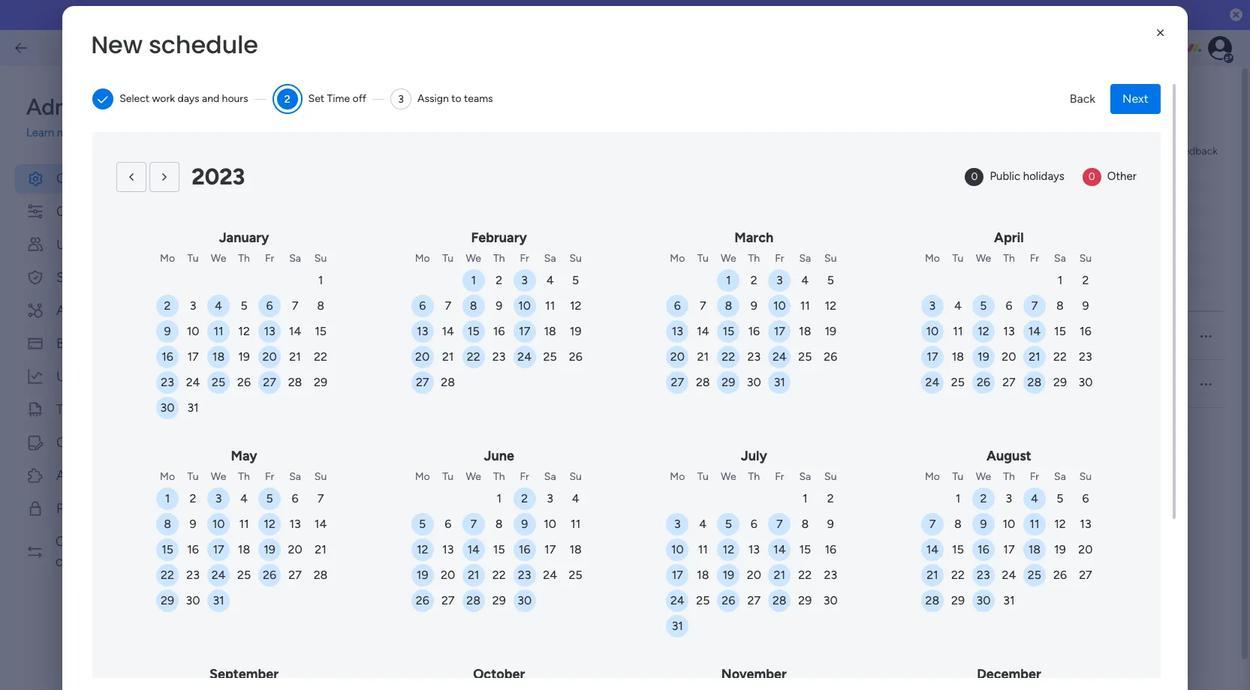 Task type: describe. For each thing, give the bounding box(es) containing it.
may
[[231, 448, 257, 465]]

new schedule inside button
[[261, 378, 328, 391]]

us
[[427, 8, 439, 22]]

new inside field
[[91, 28, 143, 62]]

september
[[210, 667, 279, 683]]

apps button
[[15, 461, 189, 491]]

assign
[[304, 186, 333, 199]]

new schedule inside field
[[91, 28, 258, 62]]

schedule for account schedule button on the left of the page
[[304, 329, 346, 342]]

th for july
[[748, 471, 760, 484]]

mo inside row
[[524, 330, 539, 342]]

work
[[402, 101, 432, 116]]

users button
[[15, 230, 189, 259]]

sa for february
[[544, 252, 556, 265]]

✨
[[496, 8, 510, 22]]

holidays
[[1023, 170, 1065, 183]]

more
[[57, 126, 83, 140]]

hits
[[628, 8, 646, 22]]

th for january
[[238, 252, 250, 265]]

su for april
[[1080, 252, 1092, 265]]

2023
[[192, 164, 245, 191]]

grid containing schedule
[[246, 270, 1224, 691]]

work schedule link
[[387, 96, 542, 124]]

row group containing account schedule
[[249, 312, 1224, 408]]

billing
[[56, 335, 92, 352]]

new schedule button
[[249, 364, 499, 404]]

su for march
[[825, 252, 837, 265]]

fr for march
[[775, 252, 784, 265]]

next button
[[1111, 84, 1161, 114]]

tu for august
[[953, 471, 964, 484]]

fr for august
[[1030, 471, 1039, 484]]

assigned
[[874, 284, 917, 297]]

profile
[[257, 101, 293, 116]]

create and assign work schedules, including days off, to different teams or locations.
[[249, 186, 647, 199]]

usage stats
[[56, 368, 127, 385]]

account link
[[308, 96, 387, 124]]

tu for february
[[443, 252, 454, 265]]

or
[[590, 186, 600, 199]]

including
[[414, 186, 456, 199]]

assigned to
[[874, 284, 930, 297]]

tidy up button
[[15, 395, 189, 425]]

create
[[249, 186, 281, 199]]

sa for june
[[544, 471, 556, 484]]

usage
[[56, 368, 94, 385]]

fr for february
[[520, 252, 529, 265]]

general
[[56, 170, 103, 187]]

schedule
[[266, 284, 310, 297]]

th for august
[[1003, 471, 1015, 484]]

schedule for the new schedule button
[[286, 378, 328, 391]]

0 for other
[[1089, 170, 1096, 183]]

content directory button
[[15, 428, 189, 458]]

cross account copier button
[[15, 528, 189, 577]]

tu for june
[[443, 471, 454, 484]]

0 for public holidays
[[971, 170, 978, 183]]

fr for april
[[1030, 252, 1039, 265]]

content
[[56, 434, 106, 451]]

administration
[[26, 94, 176, 121]]

up
[[85, 401, 102, 418]]

general button
[[15, 164, 189, 193]]

set time off
[[308, 92, 367, 105]]

march
[[735, 230, 774, 246]]

api button
[[15, 296, 189, 326]]

directory
[[110, 434, 163, 451]]

set
[[308, 92, 325, 105]]

online
[[534, 8, 565, 22]]

customization
[[56, 203, 144, 220]]

edit time off button for account schedule
[[749, 328, 874, 344]]

october
[[473, 667, 525, 683]]

fr for january
[[265, 252, 274, 265]]

security button
[[15, 263, 189, 293]]

we for august
[[976, 471, 991, 484]]

close image
[[1153, 26, 1168, 41]]

sa for july
[[799, 471, 811, 484]]

not
[[946, 330, 962, 342]]

other
[[1108, 170, 1137, 183]]

time inside new schedule document
[[327, 92, 350, 105]]

schedules,
[[362, 186, 411, 199]]

mo for january
[[160, 252, 175, 265]]

elevate
[[455, 8, 493, 22]]

th for february
[[493, 252, 505, 265]]

public
[[990, 170, 1021, 183]]

su for june
[[570, 471, 582, 484]]

june
[[484, 448, 514, 465]]

jacob simon image
[[1208, 36, 1232, 60]]

mo for may
[[160, 471, 175, 484]]

New schedule field
[[87, 25, 823, 65]]

billing button
[[15, 329, 189, 359]]

time off
[[747, 284, 787, 297]]

assigned
[[964, 330, 1006, 342]]

account schedule
[[261, 329, 346, 342]]

account
[[93, 534, 143, 550]]

feedback
[[1174, 145, 1218, 157]]

locations.
[[602, 186, 647, 199]]

select
[[120, 92, 150, 105]]

conference
[[567, 8, 625, 22]]

su for august
[[1080, 471, 1092, 484]]

help button
[[1123, 648, 1175, 673]]

and inside button
[[202, 92, 219, 105]]

usage stats button
[[15, 362, 189, 392]]

sa for august
[[1054, 471, 1066, 484]]

april
[[994, 230, 1024, 246]]

th for june
[[493, 471, 505, 484]]

14th
[[713, 8, 736, 22]]

edit time off for account schedule
[[749, 330, 810, 342]]

account for account
[[323, 101, 372, 116]]

january
[[219, 230, 269, 246]]

customization button
[[15, 197, 189, 226]]

permissions
[[56, 501, 127, 517]]

schedule inside field
[[149, 28, 258, 62]]

we for january
[[211, 252, 226, 265]]

give feedback
[[1150, 145, 1218, 157]]

dec
[[691, 8, 711, 22]]

tu inside row
[[551, 330, 562, 342]]

tu for march
[[698, 252, 709, 265]]

new schedule document
[[63, 6, 1188, 691]]

edit time off for new schedule
[[749, 378, 810, 391]]

different
[[515, 186, 556, 199]]

learn more link
[[26, 125, 189, 142]]

fr for july
[[775, 471, 784, 484]]

default image
[[396, 330, 409, 342]]

anyone
[[874, 330, 910, 342]]

at
[[441, 8, 452, 22]]

sa for april
[[1054, 252, 1066, 265]]

help
[[1136, 653, 1163, 668]]

row containing account schedule
[[249, 312, 1224, 360]]

give
[[1150, 145, 1172, 157]]

august
[[987, 448, 1032, 465]]

edit time off button for new schedule
[[749, 376, 874, 392]]



Task type: vqa. For each thing, say whether or not it's contained in the screenshot.
Mo inside the row
yes



Task type: locate. For each thing, give the bounding box(es) containing it.
we for may
[[211, 471, 226, 484]]

1 vertical spatial edit
[[749, 378, 768, 391]]

0 horizontal spatial 0
[[971, 170, 978, 183]]

and left assign
[[284, 186, 301, 199]]

give feedback button
[[1123, 139, 1224, 163]]

join us at elevate ✨ our online conference hits screens dec 14th
[[402, 8, 736, 22]]

who
[[913, 330, 933, 342]]

hours
[[222, 92, 248, 105]]

schedule right a
[[1029, 330, 1071, 342]]

apps
[[56, 467, 87, 484]]

join
[[402, 8, 424, 22]]

schedule left default element
[[304, 329, 346, 342]]

permissions button
[[15, 495, 189, 524]]

screens
[[649, 8, 688, 22]]

0 vertical spatial work
[[152, 92, 175, 105]]

13
[[264, 324, 275, 339], [417, 324, 428, 339], [672, 324, 683, 339], [1004, 324, 1015, 339], [289, 517, 301, 532], [1080, 517, 1092, 532], [442, 543, 454, 557], [748, 543, 760, 557]]

0 vertical spatial teams
[[464, 92, 493, 105]]

teams inside new schedule document
[[464, 92, 493, 105]]

0 horizontal spatial and
[[202, 92, 219, 105]]

sa for january
[[289, 252, 301, 265]]

fr for may
[[265, 471, 274, 484]]

working days
[[499, 284, 563, 297]]

tu for april
[[953, 252, 964, 265]]

we for july
[[721, 471, 736, 484]]

schedule inside button
[[286, 378, 328, 391]]

days left hours
[[178, 92, 199, 105]]

learn
[[26, 126, 54, 140]]

2 edit time off button from the top
[[749, 376, 874, 392]]

new schedule dialog
[[0, 0, 1250, 691]]

th down july
[[748, 471, 760, 484]]

teams right assign
[[464, 92, 493, 105]]

mo for august
[[925, 471, 940, 484]]

28
[[288, 375, 302, 390], [441, 375, 455, 390], [696, 375, 710, 390], [1028, 375, 1042, 390], [314, 569, 328, 583], [467, 594, 481, 608], [773, 594, 787, 608], [926, 594, 940, 608]]

new schedule up select work days and hours button
[[91, 28, 258, 62]]

our
[[513, 8, 531, 22]]

tidy up
[[56, 401, 102, 418]]

back
[[1070, 92, 1096, 106]]

1
[[318, 273, 323, 288], [471, 273, 476, 288], [726, 273, 731, 288], [1058, 273, 1063, 288], [165, 492, 170, 506], [497, 492, 502, 506], [803, 492, 808, 506], [956, 492, 961, 506]]

anyone who is not assigned to a schedule
[[874, 330, 1071, 342]]

we
[[211, 252, 226, 265], [466, 252, 481, 265], [721, 252, 736, 265], [976, 252, 991, 265], [574, 330, 589, 342], [211, 471, 226, 484], [466, 471, 481, 484], [721, 471, 736, 484], [976, 471, 991, 484]]

1 vertical spatial teams
[[559, 186, 588, 199]]

0 vertical spatial and
[[202, 92, 219, 105]]

19
[[570, 324, 582, 339], [825, 324, 837, 339], [238, 350, 250, 364], [978, 350, 990, 364], [264, 543, 276, 557], [1054, 543, 1066, 557], [417, 569, 428, 583], [723, 569, 735, 583]]

work right select
[[152, 92, 175, 105]]

4
[[547, 273, 554, 288], [802, 273, 809, 288], [215, 299, 222, 313], [954, 299, 962, 313], [240, 492, 248, 506], [572, 492, 580, 506], [1031, 492, 1039, 506], [699, 517, 707, 532]]

edit time off button
[[749, 328, 874, 344], [749, 376, 874, 392]]

14 button
[[284, 321, 306, 343], [437, 321, 459, 343], [692, 321, 714, 343], [1024, 321, 1046, 343], [309, 514, 332, 536], [462, 539, 485, 562], [769, 539, 791, 562], [921, 539, 944, 562]]

we for june
[[466, 471, 481, 484]]

work inside button
[[152, 92, 175, 105]]

2 0 from the left
[[1089, 170, 1096, 183]]

to left a
[[1008, 330, 1018, 342]]

users
[[56, 236, 90, 253]]

tu for july
[[698, 471, 709, 484]]

mo
[[160, 252, 175, 265], [415, 252, 430, 265], [670, 252, 685, 265], [925, 252, 940, 265], [524, 330, 539, 342], [160, 471, 175, 484], [415, 471, 430, 484], [670, 471, 685, 484], [925, 471, 940, 484]]

5
[[572, 273, 579, 288], [827, 273, 834, 288], [241, 299, 248, 313], [980, 299, 987, 313], [266, 492, 273, 506], [1057, 492, 1064, 506], [419, 517, 426, 532], [725, 517, 732, 532]]

row down "march"
[[246, 270, 1224, 312]]

days
[[178, 92, 199, 105], [459, 186, 481, 199], [541, 284, 563, 297]]

schedule for work schedule link on the left of page
[[435, 101, 486, 116]]

sa for march
[[799, 252, 811, 265]]

select work days and hours
[[120, 92, 248, 105]]

new
[[91, 28, 143, 62], [261, 378, 283, 391]]

30
[[747, 375, 761, 390], [1079, 375, 1093, 390], [160, 401, 175, 415], [186, 594, 200, 608], [518, 594, 532, 608], [824, 594, 838, 608], [977, 594, 991, 608]]

0 left public in the top of the page
[[971, 170, 978, 183]]

row
[[246, 270, 1224, 312], [249, 312, 1224, 360], [249, 360, 1224, 408]]

february
[[471, 230, 527, 246]]

26 button
[[565, 346, 587, 369], [820, 346, 842, 369], [233, 372, 255, 394], [972, 372, 995, 394], [258, 565, 281, 587], [1049, 565, 1072, 587], [411, 590, 434, 613], [717, 590, 740, 613]]

0 horizontal spatial days
[[178, 92, 199, 105]]

account schedule button
[[249, 315, 499, 357]]

1 horizontal spatial days
[[459, 186, 481, 199]]

mo for february
[[415, 252, 430, 265]]

schedule up 'select work days and hours'
[[149, 28, 258, 62]]

mo for march
[[670, 252, 685, 265]]

mo for july
[[670, 471, 685, 484]]

row containing schedule
[[246, 270, 1224, 312]]

0 vertical spatial edit time off
[[749, 330, 810, 342]]

days right the working
[[541, 284, 563, 297]]

0 vertical spatial days
[[178, 92, 199, 105]]

to right off,
[[502, 186, 512, 199]]

administration learn more
[[26, 94, 176, 140]]

account for account schedule
[[261, 329, 302, 342]]

1 edit time off button from the top
[[749, 328, 874, 344]]

0 left other
[[1089, 170, 1096, 183]]

th down february
[[493, 252, 505, 265]]

1 horizontal spatial new schedule
[[261, 378, 328, 391]]

12
[[570, 299, 582, 313], [825, 299, 837, 313], [238, 324, 250, 339], [978, 324, 990, 339], [264, 517, 275, 532], [1055, 517, 1066, 532], [417, 543, 428, 557], [723, 543, 735, 557]]

su for july
[[825, 471, 837, 484]]

16
[[493, 324, 505, 339], [748, 324, 760, 339], [1080, 324, 1092, 339], [162, 350, 173, 364], [187, 543, 199, 557], [519, 543, 531, 557], [825, 543, 837, 557], [978, 543, 990, 557]]

fr
[[265, 252, 274, 265], [520, 252, 529, 265], [775, 252, 784, 265], [1030, 252, 1039, 265], [265, 471, 274, 484], [520, 471, 529, 484], [775, 471, 784, 484], [1030, 471, 1039, 484]]

1 vertical spatial new schedule
[[261, 378, 328, 391]]

edit for new schedule
[[749, 378, 768, 391]]

0 vertical spatial new
[[91, 28, 143, 62]]

account left work
[[323, 101, 372, 116]]

tidy
[[56, 401, 81, 418]]

back to workspace image
[[14, 41, 29, 56]]

1 button
[[309, 270, 332, 292], [462, 270, 485, 292], [717, 270, 740, 292], [1049, 270, 1072, 292], [156, 488, 179, 511], [488, 488, 510, 511], [794, 488, 817, 511], [947, 488, 969, 511]]

time
[[327, 92, 350, 105], [747, 284, 770, 297], [771, 330, 794, 342], [771, 378, 794, 391]]

default element
[[352, 327, 415, 345]]

row group
[[249, 312, 1224, 408]]

tu for january
[[187, 252, 199, 265]]

account inside button
[[261, 329, 302, 342]]

sa
[[289, 252, 301, 265], [544, 252, 556, 265], [799, 252, 811, 265], [1054, 252, 1066, 265], [646, 330, 658, 342], [289, 471, 301, 484], [544, 471, 556, 484], [799, 471, 811, 484], [1054, 471, 1066, 484]]

to
[[452, 92, 462, 105], [502, 186, 512, 199], [920, 284, 930, 297], [1008, 330, 1018, 342]]

1 edit time off from the top
[[749, 330, 810, 342]]

mo for april
[[925, 252, 940, 265]]

mo for june
[[415, 471, 430, 484]]

2
[[284, 93, 290, 106], [496, 273, 503, 288], [751, 273, 758, 288], [1083, 273, 1089, 288], [164, 299, 171, 313], [190, 492, 196, 506], [521, 492, 528, 506], [827, 492, 834, 506], [980, 492, 987, 506]]

off,
[[484, 186, 500, 199]]

we for april
[[976, 252, 991, 265]]

0 horizontal spatial work
[[152, 92, 175, 105]]

grid
[[246, 270, 1224, 691]]

17
[[519, 324, 530, 339], [774, 324, 785, 339], [187, 350, 199, 364], [927, 350, 938, 364], [213, 543, 224, 557], [545, 543, 556, 557], [1004, 543, 1015, 557], [672, 569, 683, 583]]

22 button
[[309, 346, 332, 369], [462, 346, 485, 369], [717, 346, 740, 369], [1049, 346, 1072, 369], [156, 565, 179, 587], [488, 565, 510, 587], [794, 565, 817, 587], [947, 565, 969, 587]]

0
[[971, 170, 978, 183], [1089, 170, 1096, 183]]

december
[[977, 667, 1041, 683]]

2 edit from the top
[[749, 378, 768, 391]]

we inside row
[[574, 330, 589, 342]]

13 button
[[258, 321, 281, 343], [411, 321, 434, 343], [666, 321, 689, 343], [998, 321, 1021, 343], [284, 514, 306, 536], [1075, 514, 1097, 536], [437, 539, 459, 562], [743, 539, 766, 562]]

new down account schedule
[[261, 378, 283, 391]]

schedule inside button
[[304, 329, 346, 342]]

1 horizontal spatial 0
[[1089, 170, 1096, 183]]

copier
[[56, 554, 93, 570]]

account down 'schedule'
[[261, 329, 302, 342]]

16 button
[[488, 321, 510, 343], [743, 321, 766, 343], [1075, 321, 1097, 343], [156, 346, 179, 369], [182, 539, 204, 562], [513, 539, 536, 562], [820, 539, 842, 562], [972, 539, 995, 562]]

1 edit from the top
[[749, 330, 768, 342]]

to right assign
[[452, 92, 462, 105]]

back button
[[1058, 84, 1108, 114]]

off inside new schedule document
[[353, 92, 367, 105]]

10
[[518, 299, 531, 313], [773, 299, 786, 313], [187, 324, 199, 339], [926, 324, 939, 339], [212, 517, 225, 532], [544, 517, 557, 532], [1003, 517, 1016, 532], [671, 543, 684, 557]]

api
[[56, 302, 77, 319]]

new up select
[[91, 28, 143, 62]]

12 button
[[565, 295, 587, 318], [820, 295, 842, 318], [233, 321, 255, 343], [972, 321, 995, 343], [258, 514, 281, 536], [1049, 514, 1072, 536], [411, 539, 434, 562], [717, 539, 740, 562]]

we for march
[[721, 252, 736, 265]]

row containing new schedule
[[249, 360, 1224, 408]]

0 horizontal spatial account
[[261, 329, 302, 342]]

edit down time off
[[749, 330, 768, 342]]

2 edit time off from the top
[[749, 378, 810, 391]]

schedule right work
[[435, 101, 486, 116]]

row up july
[[249, 360, 1224, 408]]

days inside select work days and hours button
[[178, 92, 199, 105]]

th for may
[[238, 471, 250, 484]]

to right assigned
[[920, 284, 930, 297]]

to inside new schedule document
[[452, 92, 462, 105]]

27
[[263, 375, 276, 390], [416, 375, 429, 390], [671, 375, 684, 390], [1003, 375, 1016, 390], [289, 569, 302, 583], [1079, 569, 1092, 583], [442, 594, 455, 608], [748, 594, 761, 608]]

teams left or
[[559, 186, 588, 199]]

row down time off
[[249, 312, 1224, 360]]

0 vertical spatial new schedule
[[91, 28, 258, 62]]

1 vertical spatial account
[[261, 329, 302, 342]]

0 vertical spatial edit time off button
[[749, 328, 874, 344]]

25 button
[[539, 346, 562, 369], [794, 346, 817, 369], [207, 372, 230, 394], [947, 372, 969, 394], [233, 565, 255, 587], [565, 565, 587, 587], [1024, 565, 1046, 587], [692, 590, 714, 613]]

0 horizontal spatial new
[[91, 28, 143, 62]]

1 horizontal spatial new
[[261, 378, 283, 391]]

new schedule down account schedule
[[261, 378, 328, 391]]

8
[[317, 299, 324, 313], [470, 299, 477, 313], [725, 299, 732, 313], [1057, 299, 1064, 313], [164, 517, 171, 532], [495, 517, 503, 532], [802, 517, 809, 532], [955, 517, 962, 532]]

1 vertical spatial edit time off
[[749, 378, 810, 391]]

fr for june
[[520, 471, 529, 484]]

15
[[315, 324, 327, 339], [468, 324, 480, 339], [723, 324, 735, 339], [1054, 324, 1066, 339], [162, 543, 173, 557], [493, 543, 505, 557], [799, 543, 811, 557], [952, 543, 964, 557]]

th for march
[[748, 252, 760, 265]]

days left off,
[[459, 186, 481, 199]]

sa for may
[[289, 471, 301, 484]]

work schedule
[[402, 101, 486, 116]]

1 vertical spatial work
[[336, 186, 359, 199]]

th down may
[[238, 471, 250, 484]]

days inside row
[[541, 284, 563, 297]]

25
[[543, 350, 557, 364], [798, 350, 812, 364], [212, 375, 225, 390], [951, 375, 965, 390], [237, 569, 251, 583], [569, 569, 583, 583], [1028, 569, 1042, 583], [696, 594, 710, 608]]

21 button
[[284, 346, 306, 369], [437, 346, 459, 369], [692, 346, 714, 369], [1024, 346, 1046, 369], [309, 539, 332, 562], [462, 565, 485, 587], [769, 565, 791, 587], [921, 565, 944, 587]]

2 button
[[277, 89, 298, 110], [488, 270, 510, 292], [743, 270, 766, 292], [1075, 270, 1097, 292], [156, 295, 179, 318], [182, 488, 204, 511], [513, 488, 536, 511], [820, 488, 842, 511], [972, 488, 995, 511]]

july
[[741, 448, 767, 465]]

0 horizontal spatial teams
[[464, 92, 493, 105]]

th down "march"
[[748, 252, 760, 265]]

10 button
[[513, 295, 536, 318], [769, 295, 791, 318], [182, 321, 204, 343], [921, 321, 944, 343], [207, 514, 230, 536], [539, 514, 562, 536], [998, 514, 1021, 536], [666, 539, 689, 562]]

su for february
[[570, 252, 582, 265]]

and left hours
[[202, 92, 219, 105]]

schedule down account schedule
[[286, 378, 328, 391]]

1 vertical spatial days
[[459, 186, 481, 199]]

work right assign
[[336, 186, 359, 199]]

1 0 from the left
[[971, 170, 978, 183]]

su for january
[[315, 252, 327, 265]]

→
[[819, 8, 830, 22]]

su for may
[[315, 471, 327, 484]]

we for february
[[466, 252, 481, 265]]

2 horizontal spatial days
[[541, 284, 563, 297]]

th down january
[[238, 252, 250, 265]]

0 vertical spatial account
[[323, 101, 372, 116]]

th
[[238, 252, 250, 265], [493, 252, 505, 265], [748, 252, 760, 265], [1003, 252, 1015, 265], [238, 471, 250, 484], [493, 471, 505, 484], [748, 471, 760, 484], [1003, 471, 1015, 484]]

edit up july
[[749, 378, 768, 391]]

register now → link
[[750, 8, 830, 22]]

1 vertical spatial edit time off button
[[749, 376, 874, 392]]

new inside button
[[261, 378, 283, 391]]

2 vertical spatial days
[[541, 284, 563, 297]]

1 vertical spatial and
[[284, 186, 301, 199]]

1 horizontal spatial account
[[323, 101, 372, 116]]

th down april
[[1003, 252, 1015, 265]]

1 vertical spatial new
[[261, 378, 283, 391]]

th down august
[[1003, 471, 1015, 484]]

1 horizontal spatial teams
[[559, 186, 588, 199]]

3 button
[[391, 89, 412, 110], [513, 270, 536, 292], [769, 270, 791, 292], [182, 295, 204, 318], [921, 295, 944, 318], [207, 488, 230, 511], [539, 488, 562, 511], [998, 488, 1021, 511], [666, 514, 689, 536]]

1 horizontal spatial work
[[336, 186, 359, 199]]

23
[[493, 350, 506, 364], [748, 350, 761, 364], [1079, 350, 1093, 364], [161, 375, 174, 390], [186, 569, 200, 583], [518, 569, 531, 583], [824, 569, 837, 583], [977, 569, 990, 583]]

tu for may
[[187, 471, 199, 484]]

th down june at the left of page
[[493, 471, 505, 484]]

edit for account schedule
[[749, 330, 768, 342]]

sa inside row
[[646, 330, 658, 342]]

november
[[722, 667, 787, 683]]

working
[[499, 284, 538, 297]]

now
[[795, 8, 816, 22]]

cross account copier
[[56, 534, 143, 570]]

0 horizontal spatial new schedule
[[91, 28, 258, 62]]

0 vertical spatial edit
[[749, 330, 768, 342]]

1 horizontal spatial and
[[284, 186, 301, 199]]

th for april
[[1003, 252, 1015, 265]]



